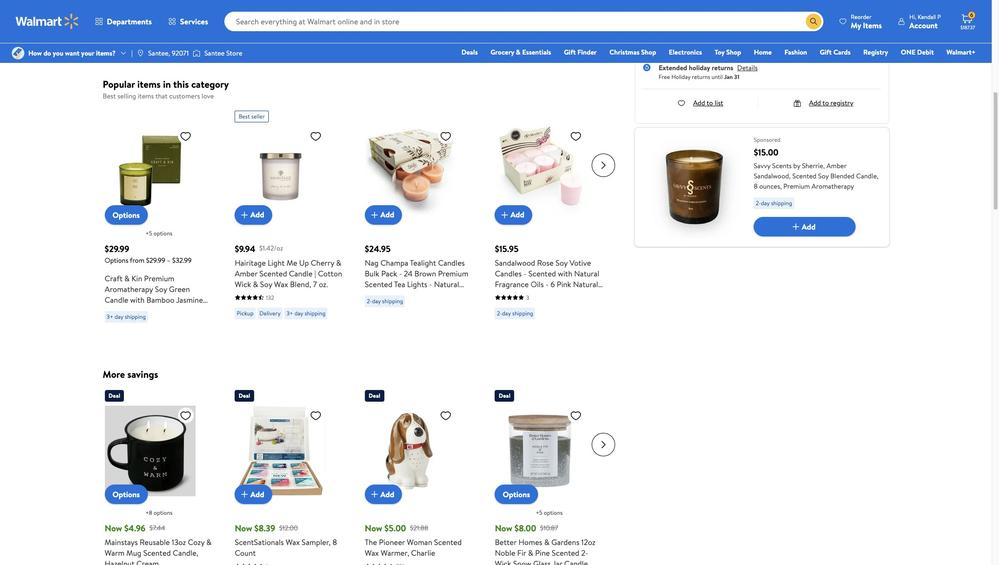 Task type: locate. For each thing, give the bounding box(es) containing it.
& left earth
[[495, 300, 500, 311]]

0 vertical spatial add to cart image
[[499, 209, 511, 221]]

aromatherapy inside craft & kin premium aromatherapy soy green candle with bamboo jasmine scent 3+ day shipping
[[105, 284, 153, 295]]

$32.99
[[172, 256, 192, 265]]

0 horizontal spatial 3+
[[107, 313, 113, 321]]

day
[[762, 199, 770, 207], [372, 297, 381, 305], [295, 309, 303, 318], [502, 309, 511, 318], [115, 313, 123, 321]]

candles right brown
[[438, 258, 465, 268]]

add to cart image for the add button for 'nag champa tealight candles bulk pack - 24 brown premium scented tea lights - natural oils - shortie's candle company' image
[[369, 209, 381, 221]]

walmart+
[[947, 47, 976, 57]]

8 right sampler,
[[333, 537, 337, 548]]

now up mainstays
[[105, 523, 122, 535]]

$12.00
[[279, 524, 298, 533]]

1 vertical spatial +5 options
[[536, 509, 563, 517]]

1 now from the left
[[105, 523, 122, 535]]

nag champa tealight candles bulk pack - 24 brown premium scented tea lights - natural oils - shortie's candle company image
[[365, 126, 456, 217]]

toy shop link
[[711, 47, 746, 58]]

best seller
[[239, 112, 265, 120]]

add to favorites list, scentsationals wax sampler, 8 count image
[[310, 410, 322, 422]]

1 horizontal spatial to
[[707, 98, 714, 108]]

sponsored
[[754, 136, 781, 144]]

delivery for delivery
[[260, 309, 281, 318]]

1 vertical spatial wick
[[495, 559, 512, 566]]

0 vertical spatial best
[[103, 91, 116, 101]]

to
[[670, 6, 676, 16], [707, 98, 714, 108], [823, 98, 830, 108]]

scented inside 'now $4.96 $7.44 mainstays reusable 13oz cozy & warm mug scented candle, hazelnut cream'
[[143, 548, 171, 559]]

0 horizontal spatial  image
[[12, 47, 24, 60]]

add to cart image
[[499, 209, 511, 221], [239, 489, 251, 501]]

0 horizontal spatial with
[[130, 295, 145, 305]]

add for the add button in the $15.00 group
[[802, 222, 816, 232]]

shop for christmas shop
[[642, 47, 657, 57]]

to for list
[[707, 98, 714, 108]]

add for the add button associated with the pioneer woman scented wax warmer, charlie image
[[381, 490, 395, 500]]

shop right toy
[[727, 47, 742, 57]]

scented right woman
[[434, 537, 462, 548]]

now inside now $5.00 $21.88 the pioneer woman scented wax warmer, charlie
[[365, 523, 383, 535]]

2-day shipping down tea
[[367, 297, 403, 305]]

4 deal from the left
[[499, 392, 511, 400]]

2-day shipping down ounces,
[[756, 199, 793, 207]]

best
[[103, 91, 116, 101], [239, 112, 250, 120]]

candle, for $4.96
[[173, 548, 198, 559]]

$10.87
[[541, 524, 559, 533]]

0 horizontal spatial gift
[[564, 47, 576, 57]]

gift cards link
[[816, 47, 856, 58]]

1 horizontal spatial aromatherapy
[[812, 182, 855, 191]]

1 horizontal spatial delivery
[[644, 6, 668, 16]]

& right grocery
[[516, 47, 521, 57]]

1 horizontal spatial 2-day shipping
[[497, 309, 534, 318]]

0 horizontal spatial 6
[[551, 279, 555, 290]]

0 vertical spatial delivery
[[644, 6, 668, 16]]

- left 24
[[399, 268, 402, 279]]

pink
[[557, 279, 572, 290]]

0 horizontal spatial wick
[[235, 279, 251, 290]]

0 horizontal spatial 8
[[333, 537, 337, 548]]

|
[[131, 48, 133, 58], [315, 268, 316, 279]]

seller for view
[[675, 46, 691, 56]]

candle right jar
[[565, 559, 588, 566]]

0 horizontal spatial 2-day shipping
[[367, 297, 403, 305]]

shipping down 3
[[513, 309, 534, 318]]

$15.95 sandalwood rose soy votive candles - scented with natural fragrance oils - 6 pink natural votive candle refills - incense & earth collection
[[495, 243, 600, 311]]

1 shop from the left
[[642, 47, 657, 57]]

scented left tea
[[365, 279, 393, 290]]

3+ down blend, at the left
[[287, 309, 293, 318]]

0 horizontal spatial delivery
[[260, 309, 281, 318]]

gift left cards
[[820, 47, 832, 57]]

by inside sponsored $15.00 savvy scents by sherrie, amber sandalwood, scented soy blended candle, 8 ounces, premium aromatherapy
[[794, 161, 801, 171]]

1 horizontal spatial oils
[[531, 279, 544, 290]]

0 horizontal spatial returns
[[692, 72, 711, 81]]

from
[[130, 256, 145, 265]]

0 horizontal spatial amber
[[235, 268, 258, 279]]

scented right mug
[[143, 548, 171, 559]]

premium down –
[[144, 273, 175, 284]]

 image left the how
[[12, 47, 24, 60]]

lights
[[407, 279, 428, 290]]

amber down $9.94
[[235, 268, 258, 279]]

deal for $8.00
[[499, 392, 511, 400]]

oz.
[[319, 279, 328, 290]]

wax left pioneer
[[365, 548, 379, 559]]

candles
[[438, 258, 465, 268], [495, 268, 522, 279]]

1 vertical spatial |
[[315, 268, 316, 279]]

1 horizontal spatial votive
[[570, 258, 591, 268]]

1 horizontal spatial 8
[[754, 182, 758, 191]]

1 horizontal spatial 6
[[971, 11, 974, 19]]

items up "that"
[[137, 78, 161, 91]]

add to cart image inside $15.00 group
[[791, 221, 802, 233]]

 image left santee, 92071
[[137, 49, 144, 57]]

2-day shipping inside $15.00 group
[[756, 199, 793, 207]]

jar
[[553, 559, 563, 566]]

now up the
[[365, 523, 383, 535]]

delivery
[[644, 6, 668, 16], [260, 309, 281, 318]]

2- inside now $8.00 $10.87 better homes & gardens 12oz noble fir & pine scented 2- wick snow glass jar candle
[[582, 548, 589, 559]]

walmart+ link
[[943, 47, 981, 58]]

savvy scents by sherrie, amber sandalwood, scented soy blended candle, 8 ounces, premium aromatherapy image
[[643, 136, 747, 239]]

deal for $4.96
[[109, 392, 120, 400]]

add button for hairitage light me up cherry & amber scented candle | cotton wick & soy wax blend, 7 oz. "image"
[[235, 205, 272, 225]]

 image
[[12, 47, 24, 60], [137, 49, 144, 57]]

natural right lights
[[434, 279, 460, 290]]

amber up blended
[[827, 161, 847, 171]]

gift left finder
[[564, 47, 576, 57]]

0 horizontal spatial aromatherapy
[[105, 284, 153, 295]]

add to favorites list, the pioneer woman scented wax warmer, charlie image
[[440, 410, 452, 422]]

1 horizontal spatial amber
[[827, 161, 847, 171]]

premium inside $24.95 nag champa tealight candles bulk pack - 24 brown premium scented tea lights - natural oils - shortie's candle company
[[438, 268, 469, 279]]

craft & kin premium aromatherapy soy green candle with bamboo jasmine scent 3+ day shipping
[[105, 273, 203, 321]]

soy down sherrie,
[[819, 171, 829, 181]]

now inside now $8.39 $12.00 scentsationals wax sampler, 8 count
[[235, 523, 252, 535]]

0 horizontal spatial to
[[670, 6, 676, 16]]

0 vertical spatial seller
[[675, 46, 691, 56]]

6 inside 6 $187.37
[[971, 11, 974, 19]]

options link for now $4.96
[[105, 485, 148, 505]]

0 horizontal spatial shop
[[642, 47, 657, 57]]

0 vertical spatial amber
[[827, 161, 847, 171]]

1 vertical spatial santee,
[[148, 48, 170, 58]]

oils inside $15.95 sandalwood rose soy votive candles - scented with natural fragrance oils - 6 pink natural votive candle refills - incense & earth collection
[[531, 279, 544, 290]]

1 vertical spatial amber
[[235, 268, 258, 279]]

1 vertical spatial aromatherapy
[[105, 284, 153, 295]]

soy left green
[[155, 284, 167, 295]]

next slide for popular items in this category list image
[[592, 154, 616, 177]]

1 horizontal spatial 3+
[[287, 309, 293, 318]]

santee
[[205, 48, 225, 58]]

Walmart Site-Wide search field
[[224, 12, 824, 31]]

options up $8.00
[[503, 490, 530, 500]]

with inside $15.95 sandalwood rose soy votive candles - scented with natural fragrance oils - 6 pink natural votive candle refills - incense & earth collection
[[558, 268, 573, 279]]

day inside craft & kin premium aromatherapy soy green candle with bamboo jasmine scent 3+ day shipping
[[115, 313, 123, 321]]

& right the cozy
[[207, 537, 212, 548]]

add to cart image for the add button in the $15.00 group
[[791, 221, 802, 233]]

premium right ounces,
[[784, 182, 811, 191]]

one debit link
[[897, 47, 939, 58]]

scents up home
[[737, 36, 757, 46]]

product group containing now $8.39
[[235, 387, 344, 566]]

scents inside sponsored $15.00 savvy scents by sherrie, amber sandalwood, scented soy blended candle, 8 ounces, premium aromatherapy
[[773, 161, 792, 171]]

services
[[180, 16, 208, 27]]

sandalwood
[[495, 258, 536, 268]]

8 inside sponsored $15.00 savvy scents by sherrie, amber sandalwood, scented soy blended candle, 8 ounces, premium aromatherapy
[[754, 182, 758, 191]]

essentials
[[523, 47, 552, 57]]

items?
[[96, 48, 116, 58]]

candles down $15.95
[[495, 268, 522, 279]]

0 horizontal spatial best
[[103, 91, 116, 101]]

aromatherapy inside sponsored $15.00 savvy scents by sherrie, amber sandalwood, scented soy blended candle, 8 ounces, premium aromatherapy
[[812, 182, 855, 191]]

wax down $12.00
[[286, 537, 300, 548]]

home
[[754, 47, 772, 57]]

with inside craft & kin premium aromatherapy soy green candle with bamboo jasmine scent 3+ day shipping
[[130, 295, 145, 305]]

1 horizontal spatial +5
[[536, 509, 543, 517]]

 image for how do you want your items?
[[12, 47, 24, 60]]

shop for toy shop
[[727, 47, 742, 57]]

1 gift from the left
[[564, 47, 576, 57]]

santee, up shipped
[[680, 6, 702, 16]]

1 vertical spatial savvy
[[754, 161, 771, 171]]

returns down toy
[[712, 63, 734, 73]]

0 horizontal spatial candle,
[[173, 548, 198, 559]]

do
[[44, 48, 51, 58]]

fragrance
[[495, 279, 529, 290]]

0 horizontal spatial seller
[[251, 112, 265, 120]]

92071 up this
[[172, 48, 189, 58]]

1 horizontal spatial $29.99
[[146, 256, 165, 265]]

shop left view
[[642, 47, 657, 57]]

home link
[[750, 47, 777, 58]]

2 gift from the left
[[820, 47, 832, 57]]

how do you want your items?
[[28, 48, 116, 58]]

candles inside $15.95 sandalwood rose soy votive candles - scented with natural fragrance oils - 6 pink natural votive candle refills - incense & earth collection
[[495, 268, 522, 279]]

0 vertical spatial 6
[[971, 11, 974, 19]]

1 horizontal spatial by
[[759, 36, 766, 46]]

returns
[[712, 63, 734, 73], [692, 72, 711, 81]]

add for the add button for scentsationals wax sampler, 8 count image
[[251, 490, 264, 500]]

debit
[[918, 47, 935, 57]]

Search search field
[[224, 12, 824, 31]]

scented left pink
[[529, 268, 556, 279]]

0 horizontal spatial premium
[[144, 273, 175, 284]]

to left santee, 92071 button
[[670, 6, 676, 16]]

shipping down ounces,
[[772, 199, 793, 207]]

premium inside craft & kin premium aromatherapy soy green candle with bamboo jasmine scent 3+ day shipping
[[144, 273, 175, 284]]

scents up the sandalwood,
[[773, 161, 792, 171]]

hi, kendall p account
[[910, 12, 942, 31]]

3+ down craft
[[107, 313, 113, 321]]

$187.37
[[961, 24, 976, 31]]

1 vertical spatial best
[[239, 112, 250, 120]]

craft & kin premium aromatherapy soy green candle with bamboo jasmine scent image
[[105, 126, 196, 217]]

options up $10.87
[[544, 509, 563, 517]]

scented inside $9.94 $1.42/oz hairitage light me up cherry & amber scented candle | cotton wick & soy wax blend, 7 oz.
[[260, 268, 287, 279]]

candle, inside 'now $4.96 $7.44 mainstays reusable 13oz cozy & warm mug scented candle, hazelnut cream'
[[173, 548, 198, 559]]

wax up '132'
[[274, 279, 288, 290]]

mug
[[126, 548, 141, 559]]

soy right the rose
[[556, 258, 568, 268]]

popular items in this category best selling items that customers love
[[103, 78, 229, 101]]

options for craft & kin premium aromatherapy soy green candle with bamboo jasmine scent image
[[113, 210, 140, 220]]

reusable
[[140, 537, 170, 548]]

0 vertical spatial items
[[137, 78, 161, 91]]

soy up '132'
[[260, 279, 272, 290]]

options link up +8
[[105, 485, 148, 505]]

candle inside $9.94 $1.42/oz hairitage light me up cherry & amber scented candle | cotton wick & soy wax blend, 7 oz.
[[289, 268, 313, 279]]

view seller information link
[[659, 46, 727, 56]]

savvy down $15.00
[[754, 161, 771, 171]]

shipping
[[772, 199, 793, 207], [382, 297, 403, 305], [305, 309, 326, 318], [513, 309, 534, 318], [125, 313, 146, 321]]

add button for the pioneer woman scented wax warmer, charlie image
[[365, 485, 402, 505]]

product group containing $15.95
[[495, 107, 604, 327]]

votive
[[570, 258, 591, 268], [495, 290, 517, 300]]

1 vertical spatial 92071
[[172, 48, 189, 58]]

13oz
[[172, 537, 186, 548]]

day left shortie's
[[372, 297, 381, 305]]

add to favorites list, hairitage light me up cherry & amber scented candle | cotton wick & soy wax blend, 7 oz. image
[[310, 130, 322, 142]]

options up $4.96
[[113, 490, 140, 500]]

0 horizontal spatial |
[[131, 48, 133, 58]]

p
[[938, 12, 942, 21]]

0 vertical spatial votive
[[570, 258, 591, 268]]

information
[[693, 46, 727, 56]]

 image
[[193, 48, 201, 58]]

8 inside now $8.39 $12.00 scentsationals wax sampler, 8 count
[[333, 537, 337, 548]]

pioneer
[[379, 537, 405, 548]]

me
[[287, 258, 298, 268]]

1 horizontal spatial premium
[[438, 268, 469, 279]]

now $8.00 $10.87 better homes & gardens 12oz noble fir & pine scented 2- wick snow glass jar candle
[[495, 523, 596, 566]]

gift inside gift cards link
[[820, 47, 832, 57]]

1 horizontal spatial candle,
[[857, 171, 879, 181]]

wick down the hairitage
[[235, 279, 251, 290]]

savvy scents by sherrie, peach oolong tea, scented soy blended candle, premium, 8 ounces - image 5 of 6 image
[[108, 0, 165, 38]]

oils down bulk
[[365, 290, 378, 300]]

gift for gift finder
[[564, 47, 576, 57]]

oils left refills
[[531, 279, 544, 290]]

0 horizontal spatial by
[[710, 36, 717, 46]]

gift inside gift finder link
[[564, 47, 576, 57]]

candle, for $15.00
[[857, 171, 879, 181]]

now for $8.39
[[235, 523, 252, 535]]

now for $4.96
[[105, 523, 122, 535]]

popular
[[103, 78, 135, 91]]

grocery
[[491, 47, 515, 57]]

$15.00 group
[[635, 128, 890, 247]]

$29.99 up craft
[[105, 243, 129, 255]]

pine
[[536, 548, 550, 559]]

items
[[864, 20, 883, 31]]

1 horizontal spatial returns
[[712, 63, 734, 73]]

day down blend, at the left
[[295, 309, 303, 318]]

soy inside craft & kin premium aromatherapy soy green candle with bamboo jasmine scent 3+ day shipping
[[155, 284, 167, 295]]

fir
[[518, 548, 527, 559]]

add to favorites list, mainstays reusable 13oz cozy & warm mug scented candle, hazelnut cream image
[[180, 410, 192, 422]]

1 horizontal spatial  image
[[137, 49, 144, 57]]

6 left pink
[[551, 279, 555, 290]]

natural right pink
[[573, 279, 599, 290]]

soy inside $15.95 sandalwood rose soy votive candles - scented with natural fragrance oils - 6 pink natural votive candle refills - incense & earth collection
[[556, 258, 568, 268]]

candle, inside sponsored $15.00 savvy scents by sherrie, amber sandalwood, scented soy blended candle, 8 ounces, premium aromatherapy
[[857, 171, 879, 181]]

brown
[[415, 268, 436, 279]]

0 horizontal spatial +5
[[146, 229, 152, 238]]

0 vertical spatial 2-day shipping
[[756, 199, 793, 207]]

- left pink
[[546, 279, 549, 290]]

| left oz.
[[315, 268, 316, 279]]

nag
[[365, 258, 379, 268]]

savvy inside sponsored $15.00 savvy scents by sherrie, amber sandalwood, scented soy blended candle, 8 ounces, premium aromatherapy
[[754, 161, 771, 171]]

1 vertical spatial 8
[[333, 537, 337, 548]]

0 vertical spatial +5 options
[[146, 229, 173, 238]]

add for the add button for 'nag champa tealight candles bulk pack - 24 brown premium scented tea lights - natural oils - shortie's candle company' image
[[381, 210, 395, 220]]

natural for $24.95
[[434, 279, 460, 290]]

1 horizontal spatial gift
[[820, 47, 832, 57]]

scentsationals wax sampler, 8 count image
[[235, 406, 326, 497]]

grocery & essentials link
[[486, 47, 556, 58]]

1 vertical spatial scents
[[773, 161, 792, 171]]

1 vertical spatial seller
[[251, 112, 265, 120]]

candle, right blended
[[857, 171, 879, 181]]

by up home
[[759, 36, 766, 46]]

savvy
[[719, 36, 736, 46], [754, 161, 771, 171]]

0 horizontal spatial +5 options
[[146, 229, 173, 238]]

1 horizontal spatial seller
[[675, 46, 691, 56]]

add to cart image for the 'sandalwood rose soy votive candles - scented with natural fragrance oils - 6 pink natural votive candle refills - incense & earth collection' "image"
[[499, 209, 511, 221]]

0 vertical spatial with
[[558, 268, 573, 279]]

4 now from the left
[[495, 523, 513, 535]]

+5 options up $10.87
[[536, 509, 563, 517]]

tealight
[[410, 258, 436, 268]]

0 vertical spatial santee,
[[680, 6, 702, 16]]

noble
[[495, 548, 516, 559]]

product group
[[105, 107, 213, 327], [235, 107, 344, 327], [365, 107, 474, 327], [495, 107, 604, 327], [105, 387, 213, 566], [235, 387, 344, 566], [365, 387, 474, 566], [495, 387, 604, 566]]

options for better homes & gardens 12oz noble fir & pine scented 2-wick snow glass jar candle image
[[503, 490, 530, 500]]

wick
[[235, 279, 251, 290], [495, 559, 512, 566]]

now for $8.00
[[495, 523, 513, 535]]

returns left until
[[692, 72, 711, 81]]

2 horizontal spatial by
[[794, 161, 801, 171]]

shipping down tea
[[382, 297, 403, 305]]

sherrie
[[767, 36, 789, 46]]

wick inside $9.94 $1.42/oz hairitage light me up cherry & amber scented candle | cotton wick & soy wax blend, 7 oz.
[[235, 279, 251, 290]]

0 horizontal spatial santee,
[[148, 48, 170, 58]]

and
[[674, 36, 684, 46]]

options link up $8.00
[[495, 485, 538, 505]]

6
[[971, 11, 974, 19], [551, 279, 555, 290]]

1 horizontal spatial best
[[239, 112, 250, 120]]

items
[[137, 78, 161, 91], [138, 91, 154, 101]]

premium inside sponsored $15.00 savvy scents by sherrie, amber sandalwood, scented soy blended candle, 8 ounces, premium aromatherapy
[[784, 182, 811, 191]]

options up craft
[[105, 256, 128, 265]]

candle left refills
[[519, 290, 542, 300]]

1 vertical spatial 6
[[551, 279, 555, 290]]

- left shortie's
[[380, 290, 383, 300]]

1 vertical spatial 2-day shipping
[[367, 297, 403, 305]]

options for now $4.96
[[154, 509, 173, 517]]

add to favorites list, nag champa tealight candles bulk pack - 24 brown premium scented tea lights - natural oils - shortie's candle company image
[[440, 130, 452, 142]]

candle left 7 at the left of the page
[[289, 268, 313, 279]]

0 vertical spatial $29.99
[[105, 243, 129, 255]]

day down craft
[[115, 313, 123, 321]]

shipping inside craft & kin premium aromatherapy soy green candle with bamboo jasmine scent 3+ day shipping
[[125, 313, 146, 321]]

with down kin
[[130, 295, 145, 305]]

customers
[[169, 91, 200, 101]]

shipped
[[686, 36, 709, 46]]

soy
[[819, 171, 829, 181], [556, 258, 568, 268], [260, 279, 272, 290], [155, 284, 167, 295]]

2 horizontal spatial 2-day shipping
[[756, 199, 793, 207]]

| right items?
[[131, 48, 133, 58]]

scented right pine at the bottom right of page
[[552, 548, 580, 559]]

+5 up $10.87
[[536, 509, 543, 517]]

santee, right the "next image"
[[148, 48, 170, 58]]

1 horizontal spatial with
[[558, 268, 573, 279]]

amber
[[827, 161, 847, 171], [235, 268, 258, 279]]

0 vertical spatial 8
[[754, 182, 758, 191]]

deal
[[109, 392, 120, 400], [239, 392, 250, 400], [369, 392, 381, 400], [499, 392, 511, 400]]

0 horizontal spatial scents
[[737, 36, 757, 46]]

2 horizontal spatial premium
[[784, 182, 811, 191]]

add to favorites list, craft & kin premium aromatherapy soy green candle with bamboo jasmine scent image
[[180, 130, 192, 142]]

2 horizontal spatial to
[[823, 98, 830, 108]]

aromatherapy down blended
[[812, 182, 855, 191]]

3 now from the left
[[365, 523, 383, 535]]

0 horizontal spatial votive
[[495, 290, 517, 300]]

add to cart image
[[239, 209, 251, 221], [369, 209, 381, 221], [791, 221, 802, 233], [369, 489, 381, 501]]

your
[[81, 48, 94, 58]]

cards
[[834, 47, 851, 57]]

natural inside $24.95 nag champa tealight candles bulk pack - 24 brown premium scented tea lights - natural oils - shortie's candle company
[[434, 279, 460, 290]]

0 horizontal spatial savvy
[[719, 36, 736, 46]]

category
[[191, 78, 229, 91]]

shipping right scent
[[125, 313, 146, 321]]

3 deal from the left
[[369, 392, 381, 400]]

0 vertical spatial aromatherapy
[[812, 182, 855, 191]]

candle down brown
[[416, 290, 440, 300]]

love
[[202, 91, 214, 101]]

product group containing $24.95
[[365, 107, 474, 327]]

2- down fragrance
[[497, 309, 502, 318]]

natural for $15.95
[[573, 279, 599, 290]]

premium
[[784, 182, 811, 191], [438, 268, 469, 279], [144, 273, 175, 284]]

scentsationals
[[235, 537, 284, 548]]

now for $5.00
[[365, 523, 383, 535]]

product group containing $29.99
[[105, 107, 213, 327]]

day inside $15.00 group
[[762, 199, 770, 207]]

with
[[558, 268, 573, 279], [130, 295, 145, 305]]

add button for 'nag champa tealight candles bulk pack - 24 brown premium scented tea lights - natural oils - shortie's candle company' image
[[365, 205, 402, 225]]

0 horizontal spatial oils
[[365, 290, 378, 300]]

0 vertical spatial candle,
[[857, 171, 879, 181]]

delivery down '132'
[[260, 309, 281, 318]]

items left "that"
[[138, 91, 154, 101]]

christmas
[[610, 47, 640, 57]]

options up the $29.99 options from $29.99 – $32.99
[[113, 210, 140, 220]]

add button for scentsationals wax sampler, 8 count image
[[235, 485, 272, 505]]

options right +8
[[154, 509, 173, 517]]

how
[[28, 48, 42, 58]]

1 deal from the left
[[109, 392, 120, 400]]

1 horizontal spatial scents
[[773, 161, 792, 171]]

add for hairitage light me up cherry & amber scented candle | cotton wick & soy wax blend, 7 oz. "image"'s the add button
[[251, 210, 264, 220]]

add inside $15.00 group
[[802, 222, 816, 232]]

0 vertical spatial |
[[131, 48, 133, 58]]

$9.94 $1.42/oz hairitage light me up cherry & amber scented candle | cotton wick & soy wax blend, 7 oz.
[[235, 243, 342, 290]]

2- down ounces,
[[756, 199, 762, 207]]

tea
[[394, 279, 406, 290]]

add to registry button
[[794, 98, 854, 108]]

soy inside sponsored $15.00 savvy scents by sherrie, amber sandalwood, scented soy blended candle, 8 ounces, premium aromatherapy
[[819, 171, 829, 181]]

collection
[[523, 300, 557, 311]]

day down ounces,
[[762, 199, 770, 207]]

0 horizontal spatial candles
[[438, 258, 465, 268]]

now inside now $8.00 $10.87 better homes & gardens 12oz noble fir & pine scented 2- wick snow glass jar candle
[[495, 523, 513, 535]]

savvy up toy shop link
[[719, 36, 736, 46]]

now inside 'now $4.96 $7.44 mainstays reusable 13oz cozy & warm mug scented candle, hazelnut cream'
[[105, 523, 122, 535]]

2-day shipping down 3
[[497, 309, 534, 318]]

gardens
[[552, 537, 580, 548]]

scented inside now $8.00 $10.87 better homes & gardens 12oz noble fir & pine scented 2- wick snow glass jar candle
[[552, 548, 580, 559]]

2 deal from the left
[[239, 392, 250, 400]]

1 horizontal spatial candles
[[495, 268, 522, 279]]

wick left snow
[[495, 559, 512, 566]]

1 vertical spatial add to cart image
[[239, 489, 251, 501]]

1 vertical spatial with
[[130, 295, 145, 305]]

sandalwood rose soy votive candles - scented with natural fragrance oils - 6 pink natural votive candle refills - incense & earth collection image
[[495, 126, 586, 217]]

product group containing $9.94
[[235, 107, 344, 327]]

& inside $15.95 sandalwood rose soy votive candles - scented with natural fragrance oils - 6 pink natural votive candle refills - incense & earth collection
[[495, 300, 500, 311]]

2 now from the left
[[235, 523, 252, 535]]

to left registry
[[823, 98, 830, 108]]

1 horizontal spatial shop
[[727, 47, 742, 57]]

options for now $8.00
[[544, 509, 563, 517]]

2 shop from the left
[[727, 47, 742, 57]]

0 vertical spatial wick
[[235, 279, 251, 290]]



Task type: describe. For each thing, give the bounding box(es) containing it.
1 vertical spatial $29.99
[[146, 256, 165, 265]]

company
[[365, 300, 397, 311]]

scented inside now $5.00 $21.88 the pioneer woman scented wax warmer, charlie
[[434, 537, 462, 548]]

the pioneer woman scented wax warmer, charlie image
[[365, 406, 456, 497]]

wick inside now $8.00 $10.87 better homes & gardens 12oz noble fir & pine scented 2- wick snow glass jar candle
[[495, 559, 512, 566]]

add button inside $15.00 group
[[754, 217, 856, 237]]

my
[[851, 20, 862, 31]]

this
[[173, 78, 189, 91]]

departments button
[[87, 10, 160, 33]]

bamboo
[[147, 295, 175, 305]]

next image image
[[131, 47, 139, 54]]

| inside $9.94 $1.42/oz hairitage light me up cherry & amber scented candle | cotton wick & soy wax blend, 7 oz.
[[315, 268, 316, 279]]

shipping down 7 at the left of the page
[[305, 309, 326, 318]]

kin
[[132, 273, 142, 284]]

31
[[735, 72, 740, 81]]

green
[[169, 284, 190, 295]]

–
[[167, 256, 171, 265]]

christmas shop
[[610, 47, 657, 57]]

candle inside craft & kin premium aromatherapy soy green candle with bamboo jasmine scent 3+ day shipping
[[105, 295, 128, 305]]

scent
[[105, 305, 124, 316]]

product group containing now $5.00
[[365, 387, 474, 566]]

walmart image
[[16, 14, 79, 29]]

sold
[[659, 36, 672, 46]]

scented inside sponsored $15.00 savvy scents by sherrie, amber sandalwood, scented soy blended candle, 8 ounces, premium aromatherapy
[[793, 171, 817, 181]]

candle inside $15.95 sandalwood rose soy votive candles - scented with natural fragrance oils - 6 pink natural votive candle refills - incense & earth collection
[[519, 290, 542, 300]]

& right fir at the right of page
[[528, 548, 534, 559]]

to for santee,
[[670, 6, 676, 16]]

wax inside now $8.39 $12.00 scentsationals wax sampler, 8 count
[[286, 537, 300, 548]]

6 inside $15.95 sandalwood rose soy votive candles - scented with natural fragrance oils - 6 pink natural votive candle refills - incense & earth collection
[[551, 279, 555, 290]]

with for $15.95
[[558, 268, 573, 279]]

sandalwood,
[[754, 171, 791, 181]]

that
[[156, 91, 168, 101]]

3+ day shipping
[[287, 309, 326, 318]]

in
[[163, 78, 171, 91]]

kendall
[[918, 12, 937, 21]]

add button for the 'sandalwood rose soy votive candles - scented with natural fragrance oils - 6 pink natural votive candle refills - incense & earth collection' "image"
[[495, 205, 533, 225]]

better homes & gardens 12oz noble fir & pine scented 2-wick snow glass jar candle image
[[495, 406, 586, 497]]

light
[[268, 258, 285, 268]]

holiday
[[672, 72, 691, 81]]

deal for $8.39
[[239, 392, 250, 400]]

blend,
[[290, 279, 311, 290]]

& down the hairitage
[[253, 279, 258, 290]]

seller for best
[[251, 112, 265, 120]]

sampler,
[[302, 537, 331, 548]]

pickup
[[237, 309, 254, 318]]

options for mainstays reusable 13oz cozy & warm mug scented candle, hazelnut cream image
[[113, 490, 140, 500]]

add to favorites list, sandalwood rose soy votive candles - scented with natural fragrance oils - 6 pink natural votive candle refills - incense & earth collection image
[[570, 130, 582, 142]]

add for the 'sandalwood rose soy votive candles - scented with natural fragrance oils - 6 pink natural votive candle refills - incense & earth collection' "image" the add button
[[511, 210, 525, 220]]

hairitage light me up cherry & amber scented candle | cotton wick & soy wax blend, 7 oz. image
[[235, 126, 326, 217]]

search icon image
[[810, 18, 818, 25]]

selling
[[118, 91, 136, 101]]

registry
[[831, 98, 854, 108]]

more
[[103, 368, 125, 381]]

$8.00
[[515, 523, 537, 535]]

product group containing now $4.96
[[105, 387, 213, 566]]

ounces,
[[760, 182, 782, 191]]

better
[[495, 537, 517, 548]]

24
[[404, 268, 413, 279]]

1 horizontal spatial santee,
[[680, 6, 702, 16]]

& down $10.87
[[545, 537, 550, 548]]

options link up the $29.99 options from $29.99 – $32.99
[[105, 205, 148, 225]]

0 vertical spatial +5
[[146, 229, 152, 238]]

1 horizontal spatial 92071
[[704, 6, 721, 16]]

view
[[659, 46, 674, 56]]

& right cherry
[[336, 258, 342, 268]]

list
[[715, 98, 724, 108]]

earth
[[502, 300, 521, 311]]

add to list
[[694, 98, 724, 108]]

next slide for more savings list image
[[592, 434, 616, 457]]

add to favorites list, better homes & gardens 12oz noble fir & pine scented 2-wick snow glass jar candle image
[[570, 410, 582, 422]]

$24.95
[[365, 243, 391, 255]]

2-day shipping for nag
[[367, 297, 403, 305]]

now $4.96 $7.44 mainstays reusable 13oz cozy & warm mug scented candle, hazelnut cream
[[105, 523, 212, 566]]

options inside the $29.99 options from $29.99 – $32.99
[[105, 256, 128, 265]]

candles inside $24.95 nag champa tealight candles bulk pack - 24 brown premium scented tea lights - natural oils - shortie's candle company
[[438, 258, 465, 268]]

you
[[53, 48, 63, 58]]

2 vertical spatial 2-day shipping
[[497, 309, 534, 318]]

add to cart image for the add button associated with the pioneer woman scented wax warmer, charlie image
[[369, 489, 381, 501]]

- left the rose
[[524, 268, 527, 279]]

gift finder
[[564, 47, 597, 57]]

1 vertical spatial +5
[[536, 509, 543, 517]]

up
[[299, 258, 309, 268]]

scented inside $24.95 nag champa tealight candles bulk pack - 24 brown premium scented tea lights - natural oils - shortie's candle company
[[365, 279, 393, 290]]

3+ inside craft & kin premium aromatherapy soy green candle with bamboo jasmine scent 3+ day shipping
[[107, 313, 113, 321]]

view seller information
[[659, 46, 727, 56]]

1 vertical spatial votive
[[495, 290, 517, 300]]

cherry
[[311, 258, 335, 268]]

store
[[226, 48, 243, 58]]

warmer,
[[381, 548, 409, 559]]

2- down bulk
[[367, 297, 372, 305]]

1 horizontal spatial +5 options
[[536, 509, 563, 517]]

warm
[[105, 548, 125, 559]]

$8.39
[[254, 523, 275, 535]]

options up the $29.99 options from $29.99 – $32.99
[[154, 229, 173, 238]]

cream
[[136, 559, 159, 566]]

scented inside $15.95 sandalwood rose soy votive candles - scented with natural fragrance oils - 6 pink natural votive candle refills - incense & earth collection
[[529, 268, 556, 279]]

oils inside $24.95 nag champa tealight candles bulk pack - 24 brown premium scented tea lights - natural oils - shortie's candle company
[[365, 290, 378, 300]]

2-day shipping for $15.00
[[756, 199, 793, 207]]

1 vertical spatial items
[[138, 91, 154, 101]]

- right refills
[[567, 290, 570, 300]]

extended holiday returns details free holiday returns until jan 31
[[659, 63, 758, 81]]

with for craft
[[130, 295, 145, 305]]

one debit
[[902, 47, 935, 57]]

grocery & essentials
[[491, 47, 552, 57]]

santee, 92071 button
[[680, 6, 721, 16]]

jan
[[725, 72, 733, 81]]

gift for gift cards
[[820, 47, 832, 57]]

 image for santee, 92071
[[137, 49, 144, 57]]

fashion
[[785, 47, 808, 57]]

2- inside $15.00 group
[[756, 199, 762, 207]]

deals link
[[457, 47, 483, 58]]

account
[[910, 20, 938, 31]]

- right lights
[[430, 279, 433, 290]]

0 vertical spatial savvy
[[719, 36, 736, 46]]

hazelnut
[[105, 559, 135, 566]]

more savings
[[103, 368, 158, 381]]

0 vertical spatial scents
[[737, 36, 757, 46]]

$29.99 options from $29.99 – $32.99
[[105, 243, 192, 265]]

pack
[[381, 268, 397, 279]]

& inside 'now $4.96 $7.44 mainstays reusable 13oz cozy & warm mug scented candle, hazelnut cream'
[[207, 537, 212, 548]]

electronics link
[[665, 47, 707, 58]]

delivery for delivery to santee, 92071
[[644, 6, 668, 16]]

candle inside $24.95 nag champa tealight candles bulk pack - 24 brown premium scented tea lights - natural oils - shortie's candle company
[[416, 290, 440, 300]]

amber inside $9.94 $1.42/oz hairitage light me up cherry & amber scented candle | cotton wick & soy wax blend, 7 oz.
[[235, 268, 258, 279]]

to for registry
[[823, 98, 830, 108]]

amber inside sponsored $15.00 savvy scents by sherrie, amber sandalwood, scented soy blended candle, 8 ounces, premium aromatherapy
[[827, 161, 847, 171]]

soy inside $9.94 $1.42/oz hairitage light me up cherry & amber scented candle | cotton wick & soy wax blend, 7 oz.
[[260, 279, 272, 290]]

santee store
[[205, 48, 243, 58]]

day down fragrance
[[502, 309, 511, 318]]

0 horizontal spatial 92071
[[172, 48, 189, 58]]

$4.96
[[124, 523, 146, 535]]

+8 options
[[146, 509, 173, 517]]

toy
[[715, 47, 725, 57]]

jasmine
[[176, 295, 203, 305]]

shortie's
[[385, 290, 414, 300]]

refills
[[544, 290, 565, 300]]

sponsored $15.00 savvy scents by sherrie, amber sandalwood, scented soy blended candle, 8 ounces, premium aromatherapy
[[754, 136, 879, 191]]

best inside the popular items in this category best selling items that customers love
[[103, 91, 116, 101]]

sherrie,
[[803, 161, 825, 171]]

$15.95
[[495, 243, 519, 255]]

candle inside now $8.00 $10.87 better homes & gardens 12oz noble fir & pine scented 2- wick snow glass jar candle
[[565, 559, 588, 566]]

christmas shop link
[[605, 47, 661, 58]]

bulk
[[365, 268, 380, 279]]

& inside craft & kin premium aromatherapy soy green candle with bamboo jasmine scent 3+ day shipping
[[125, 273, 130, 284]]

champa
[[381, 258, 409, 268]]

$7.44
[[150, 524, 165, 533]]

7
[[313, 279, 317, 290]]

count
[[235, 548, 256, 559]]

product group containing now $8.00
[[495, 387, 604, 566]]

mainstays reusable 13oz cozy & warm mug scented candle, hazelnut cream image
[[105, 406, 196, 497]]

0 horizontal spatial $29.99
[[105, 243, 129, 255]]

wax inside now $5.00 $21.88 the pioneer woman scented wax warmer, charlie
[[365, 548, 379, 559]]

toy shop
[[715, 47, 742, 57]]

shipping inside $15.00 group
[[772, 199, 793, 207]]

deal for $5.00
[[369, 392, 381, 400]]

add to cart image for scentsationals wax sampler, 8 count image
[[239, 489, 251, 501]]

12oz
[[582, 537, 596, 548]]

options link for now $8.00
[[495, 485, 538, 505]]

add to cart image for hairitage light me up cherry & amber scented candle | cotton wick & soy wax blend, 7 oz. "image"'s the add button
[[239, 209, 251, 221]]

departments
[[107, 16, 152, 27]]

wax inside $9.94 $1.42/oz hairitage light me up cherry & amber scented candle | cotton wick & soy wax blend, 7 oz.
[[274, 279, 288, 290]]

natural up incense
[[575, 268, 600, 279]]



Task type: vqa. For each thing, say whether or not it's contained in the screenshot.
Ariel, within Dive Into This Beloved Undersea Musical Adventure With Two Stunning Films — The Animated Classic And The Breathtaking Live-Action Reimagining. Join The Spirited Mermaid Princess Ariel, Who Longs For A Life On Land. Following Her Heart And Risking Everything, She Makes A Deal With An Evil Sea Witch, Putting Her Life, And All She Knows, In Jeopardy.
no



